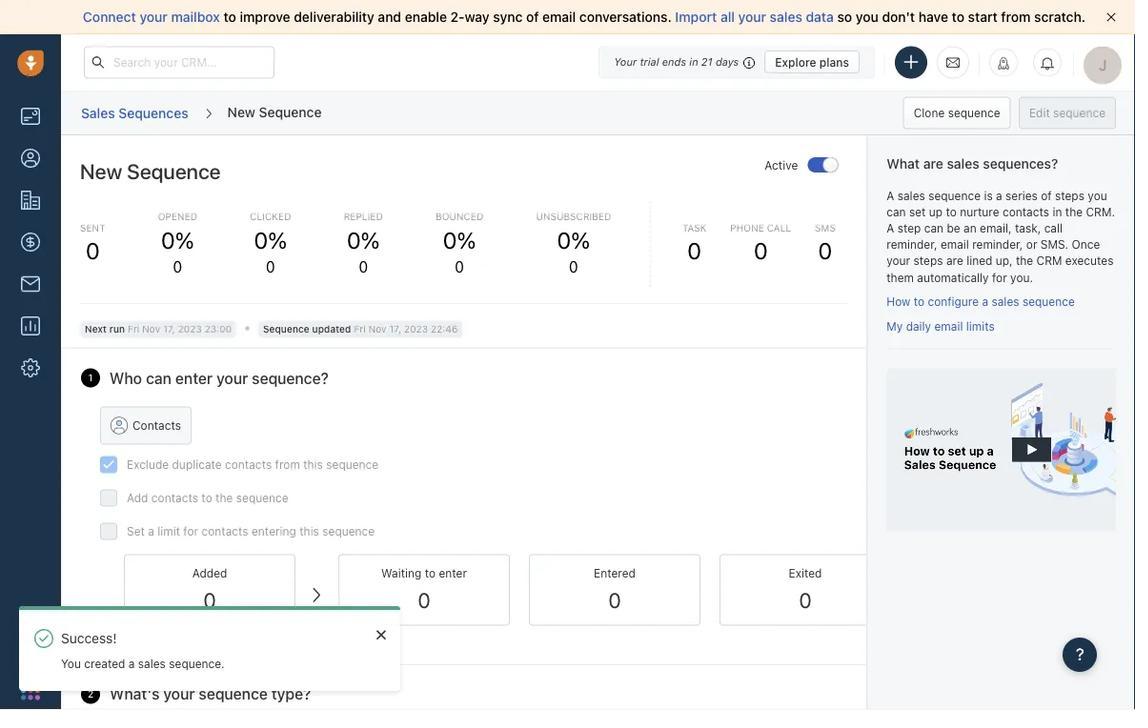 Task type: vqa. For each thing, say whether or not it's contained in the screenshot.
for to the bottom
yes



Task type: locate. For each thing, give the bounding box(es) containing it.
the left "crm."
[[1066, 205, 1083, 219]]

enter
[[175, 369, 213, 387]]

active
[[765, 159, 798, 172]]

my
[[887, 320, 903, 333]]

% inside bounced 0 % 0
[[457, 227, 476, 253]]

0 horizontal spatial of
[[526, 9, 539, 25]]

to right "how"
[[914, 295, 925, 308]]

from up entering
[[275, 458, 300, 471]]

17, left 22:46
[[389, 324, 401, 335]]

sequences?
[[983, 156, 1059, 172]]

this down sequence?
[[303, 458, 323, 471]]

0 vertical spatial you
[[856, 9, 879, 25]]

17,
[[163, 324, 175, 335], [389, 324, 401, 335]]

0 vertical spatial in
[[690, 56, 699, 68]]

1 vertical spatial a
[[887, 222, 895, 235]]

% inside opened 0 % 0
[[175, 227, 194, 253]]

sequence
[[259, 104, 322, 119], [127, 158, 221, 183], [263, 324, 310, 335]]

0 inside phone call 0
[[754, 238, 768, 264]]

you
[[856, 9, 879, 25], [1088, 189, 1108, 202]]

0 horizontal spatial in
[[690, 56, 699, 68]]

connect your mailbox link
[[83, 9, 224, 25]]

2023 left 23:00
[[178, 324, 202, 335]]

0 vertical spatial sequence
[[259, 104, 322, 119]]

this right entering
[[300, 525, 319, 538]]

2 % from the left
[[268, 227, 287, 253]]

0 vertical spatial new sequence
[[228, 104, 322, 119]]

17, for 22:46
[[389, 324, 401, 335]]

1 horizontal spatial reminder,
[[973, 238, 1024, 251]]

new
[[228, 104, 256, 119], [80, 158, 122, 183]]

steps up automatically
[[914, 254, 944, 268]]

scratch.
[[1035, 9, 1086, 25]]

0 horizontal spatial for
[[183, 525, 198, 538]]

1 horizontal spatial new
[[228, 104, 256, 119]]

can right who in the left bottom of the page
[[146, 369, 172, 387]]

1 vertical spatial of
[[1042, 189, 1052, 202]]

1 horizontal spatial 17,
[[389, 324, 401, 335]]

a inside a sales sequence is a series of steps you can set up to nurture contacts in the crm. a step can be an email, task, call reminder, email reminder, or sms. once your steps are lined up, the crm executes them automatically for you.
[[997, 189, 1003, 202]]

to left start
[[952, 9, 965, 25]]

1 vertical spatial email
[[941, 238, 970, 251]]

run
[[109, 324, 125, 335]]

how to configure a sales sequence link
[[887, 295, 1075, 308]]

reminder, down step
[[887, 238, 938, 251]]

1 horizontal spatial of
[[1042, 189, 1052, 202]]

1 fri from the left
[[128, 324, 140, 335]]

2 2023 from the left
[[404, 324, 428, 335]]

are right what
[[924, 156, 944, 172]]

sales up what's
[[138, 657, 166, 671]]

1 horizontal spatial are
[[947, 254, 964, 268]]

1 horizontal spatial steps
[[1056, 189, 1085, 202]]

new sequence down improve
[[228, 104, 322, 119]]

contacts up exclude
[[133, 419, 181, 432]]

replied 0 % 0
[[344, 211, 383, 276]]

1 horizontal spatial nov
[[369, 324, 387, 335]]

what's new image
[[997, 57, 1011, 70]]

sequence inside button
[[949, 106, 1001, 120]]

the up 'you.'
[[1016, 254, 1034, 268]]

2 fri from the left
[[354, 324, 366, 335]]

0 horizontal spatial nov
[[142, 324, 160, 335]]

crm
[[1037, 254, 1063, 268]]

1 vertical spatial can
[[925, 222, 944, 235]]

how to configure a sales sequence
[[887, 295, 1075, 308]]

them
[[887, 271, 914, 284]]

be
[[947, 222, 961, 235]]

% down replied
[[361, 227, 380, 253]]

a down what
[[887, 189, 895, 202]]

import all your sales data link
[[676, 9, 838, 25]]

an
[[964, 222, 977, 235]]

0 inside task 0
[[688, 238, 702, 264]]

1 nov from the left
[[142, 324, 160, 335]]

1 horizontal spatial in
[[1053, 205, 1063, 219]]

2 a from the top
[[887, 222, 895, 235]]

contacts up limit
[[151, 491, 198, 505]]

email inside a sales sequence is a series of steps you can set up to nurture contacts in the crm. a step can be an email, task, call reminder, email reminder, or sms. once your steps are lined up, the crm executes them automatically for you.
[[941, 238, 970, 251]]

3 % from the left
[[361, 227, 380, 253]]

email right sync
[[543, 9, 576, 25]]

1 vertical spatial the
[[1016, 254, 1034, 268]]

1 17, from the left
[[163, 324, 175, 335]]

are up automatically
[[947, 254, 964, 268]]

of right series
[[1042, 189, 1052, 202]]

can down up
[[925, 222, 944, 235]]

nov for fri nov 17, 2023 22:46
[[369, 324, 387, 335]]

sms
[[815, 222, 836, 233]]

sales down 'you.'
[[992, 295, 1020, 308]]

0 horizontal spatial fri
[[128, 324, 140, 335]]

0 inside sms 0
[[819, 238, 833, 264]]

configure
[[928, 295, 979, 308]]

in left '21'
[[690, 56, 699, 68]]

task,
[[1016, 222, 1042, 235]]

fri
[[128, 324, 140, 335], [354, 324, 366, 335]]

0 vertical spatial of
[[526, 9, 539, 25]]

clicked
[[250, 211, 291, 222]]

% down clicked
[[268, 227, 287, 253]]

0 horizontal spatial can
[[146, 369, 172, 387]]

% down 'unsubscribed'
[[571, 227, 591, 253]]

and
[[378, 9, 402, 25]]

your right all
[[739, 9, 767, 25]]

2 nov from the left
[[369, 324, 387, 335]]

explore
[[775, 55, 817, 69]]

1 vertical spatial are
[[947, 254, 964, 268]]

1 vertical spatial steps
[[914, 254, 944, 268]]

1 vertical spatial for
[[183, 525, 198, 538]]

are inside a sales sequence is a series of steps you can set up to nurture contacts in the crm. a step can be an email, task, call reminder, email reminder, or sms. once your steps are lined up, the crm executes them automatically for you.
[[947, 254, 964, 268]]

1 vertical spatial in
[[1053, 205, 1063, 219]]

limit
[[158, 525, 180, 538]]

for down the up,
[[993, 271, 1008, 284]]

call
[[1045, 222, 1063, 235]]

phone image
[[21, 638, 40, 657]]

1 horizontal spatial fri
[[354, 324, 366, 335]]

sales inside a sales sequence is a series of steps you can set up to nurture contacts in the crm. a step can be an email, task, call reminder, email reminder, or sms. once your steps are lined up, the crm executes them automatically for you.
[[898, 189, 926, 202]]

from
[[1002, 9, 1031, 25], [275, 458, 300, 471]]

2023
[[178, 324, 202, 335], [404, 324, 428, 335]]

steps up the call
[[1056, 189, 1085, 202]]

1 horizontal spatial for
[[993, 271, 1008, 284]]

new sequence up opened
[[80, 158, 221, 183]]

to right up
[[946, 205, 957, 219]]

reminder, down email,
[[973, 238, 1024, 251]]

contacts up task,
[[1003, 205, 1050, 219]]

email
[[543, 9, 576, 25], [941, 238, 970, 251], [935, 320, 964, 333]]

1 horizontal spatial you
[[1088, 189, 1108, 202]]

% down opened
[[175, 227, 194, 253]]

your
[[140, 9, 168, 25], [739, 9, 767, 25], [887, 254, 911, 268], [217, 369, 248, 387], [163, 685, 195, 703]]

clone sequence button
[[904, 97, 1011, 129]]

can
[[887, 205, 906, 219], [925, 222, 944, 235], [146, 369, 172, 387]]

% inside unsubscribed 0 % 0
[[571, 227, 591, 253]]

you right so
[[856, 9, 879, 25]]

contacts right duplicate
[[225, 458, 272, 471]]

2023 left 22:46
[[404, 324, 428, 335]]

for inside a sales sequence is a series of steps you can set up to nurture contacts in the crm. a step can be an email, task, call reminder, email reminder, or sms. once your steps are lined up, the crm executes them automatically for you.
[[993, 271, 1008, 284]]

2 vertical spatial the
[[216, 491, 233, 505]]

all
[[721, 9, 735, 25]]

1 horizontal spatial can
[[887, 205, 906, 219]]

in up the call
[[1053, 205, 1063, 219]]

1 horizontal spatial from
[[1002, 9, 1031, 25]]

1 vertical spatial new sequence
[[80, 158, 221, 183]]

for right limit
[[183, 525, 198, 538]]

up
[[930, 205, 943, 219]]

22:46
[[431, 324, 458, 335]]

clone
[[914, 106, 945, 120]]

fri right updated
[[354, 324, 366, 335]]

email down "be"
[[941, 238, 970, 251]]

automatically
[[918, 271, 990, 284]]

step
[[898, 222, 922, 235]]

nov for fri nov 17, 2023 23:00
[[142, 324, 160, 335]]

2 vertical spatial sequence
[[263, 324, 310, 335]]

have
[[919, 9, 949, 25]]

close image
[[1107, 12, 1117, 22]]

opened
[[158, 211, 197, 222]]

21
[[702, 56, 713, 68]]

0 horizontal spatial 2023
[[178, 324, 202, 335]]

1 2023 from the left
[[178, 324, 202, 335]]

is
[[985, 189, 993, 202]]

created
[[84, 657, 125, 671]]

0 horizontal spatial reminder,
[[887, 238, 938, 251]]

sequence.
[[169, 657, 225, 671]]

lined
[[967, 254, 993, 268]]

a left step
[[887, 222, 895, 235]]

ends
[[662, 56, 687, 68]]

import
[[676, 9, 717, 25]]

0 vertical spatial new
[[228, 104, 256, 119]]

the up set a limit for contacts entering this sequence
[[216, 491, 233, 505]]

0 vertical spatial email
[[543, 9, 576, 25]]

0 vertical spatial this
[[303, 458, 323, 471]]

start
[[969, 9, 998, 25]]

0 vertical spatial a
[[887, 189, 895, 202]]

2 vertical spatial can
[[146, 369, 172, 387]]

0 vertical spatial are
[[924, 156, 944, 172]]

who can enter your sequence?
[[110, 369, 329, 387]]

for
[[993, 271, 1008, 284], [183, 525, 198, 538]]

conversations.
[[580, 9, 672, 25]]

1 % from the left
[[175, 227, 194, 253]]

nov right run
[[142, 324, 160, 335]]

0 vertical spatial the
[[1066, 205, 1083, 219]]

clone sequence
[[914, 106, 1001, 120]]

% inside clicked 0 % 0
[[268, 227, 287, 253]]

sales up set
[[898, 189, 926, 202]]

unsubscribed 0 % 0
[[536, 211, 612, 276]]

0
[[161, 227, 175, 253], [254, 227, 268, 253], [347, 227, 361, 253], [443, 227, 457, 253], [557, 227, 571, 253], [86, 238, 100, 264], [688, 238, 702, 264], [754, 238, 768, 264], [819, 238, 833, 264], [173, 258, 182, 276], [266, 258, 275, 276], [359, 258, 368, 276], [455, 258, 464, 276], [569, 258, 579, 276]]

fri right run
[[128, 324, 140, 335]]

% for bounced 0 % 0
[[457, 227, 476, 253]]

your up them
[[887, 254, 911, 268]]

0 horizontal spatial new sequence
[[80, 158, 221, 183]]

0 horizontal spatial from
[[275, 458, 300, 471]]

days
[[716, 56, 739, 68]]

1 horizontal spatial 2023
[[404, 324, 428, 335]]

2023 for 23:00
[[178, 324, 202, 335]]

4 % from the left
[[457, 227, 476, 253]]

you up "crm."
[[1088, 189, 1108, 202]]

from right start
[[1002, 9, 1031, 25]]

1 vertical spatial you
[[1088, 189, 1108, 202]]

email down "configure"
[[935, 320, 964, 333]]

0 horizontal spatial new
[[80, 158, 122, 183]]

arrow right image
[[310, 585, 324, 605]]

can up step
[[887, 205, 906, 219]]

1 reminder, from the left
[[887, 238, 938, 251]]

new down search your crm... text field at the top
[[228, 104, 256, 119]]

0 horizontal spatial 17,
[[163, 324, 175, 335]]

1 horizontal spatial new sequence
[[228, 104, 322, 119]]

of right sync
[[526, 9, 539, 25]]

don't
[[883, 9, 916, 25]]

nov right updated
[[369, 324, 387, 335]]

0 inside sent 0
[[86, 238, 100, 264]]

1 vertical spatial new
[[80, 158, 122, 183]]

to
[[224, 9, 236, 25], [952, 9, 965, 25], [946, 205, 957, 219], [914, 295, 925, 308], [202, 491, 212, 505]]

a sales sequence is a series of steps you can set up to nurture contacts in the crm. a step can be an email, task, call reminder, email reminder, or sms. once your steps are lined up, the crm executes them automatically for you.
[[887, 189, 1116, 284]]

% down bounced
[[457, 227, 476, 253]]

a right is
[[997, 189, 1003, 202]]

what's
[[110, 685, 160, 703]]

the
[[1066, 205, 1083, 219], [1016, 254, 1034, 268], [216, 491, 233, 505]]

my daily email limits
[[887, 320, 995, 333]]

0 vertical spatial for
[[993, 271, 1008, 284]]

a
[[887, 189, 895, 202], [887, 222, 895, 235]]

% inside replied 0 % 0
[[361, 227, 380, 253]]

new up sent
[[80, 158, 122, 183]]

2 17, from the left
[[389, 324, 401, 335]]

5 % from the left
[[571, 227, 591, 253]]

17, left 23:00
[[163, 324, 175, 335]]



Task type: describe. For each thing, give the bounding box(es) containing it.
series
[[1006, 189, 1038, 202]]

sequence inside a sales sequence is a series of steps you can set up to nurture contacts in the crm. a step can be an email, task, call reminder, email reminder, or sms. once your steps are lined up, the crm executes them automatically for you.
[[929, 189, 981, 202]]

0 vertical spatial can
[[887, 205, 906, 219]]

bounced
[[436, 211, 484, 222]]

0 horizontal spatial you
[[856, 9, 879, 25]]

phone
[[731, 222, 765, 233]]

send email image
[[947, 55, 960, 70]]

task 0
[[683, 222, 707, 264]]

0 vertical spatial steps
[[1056, 189, 1085, 202]]

17, for 23:00
[[163, 324, 175, 335]]

to down duplicate
[[202, 491, 212, 505]]

contacts inside a sales sequence is a series of steps you can set up to nurture contacts in the crm. a step can be an email, task, call reminder, email reminder, or sms. once your steps are lined up, the crm executes them automatically for you.
[[1003, 205, 1050, 219]]

sales sequences link
[[80, 98, 189, 128]]

enable
[[405, 9, 447, 25]]

you inside a sales sequence is a series of steps you can set up to nurture contacts in the crm. a step can be an email, task, call reminder, email reminder, or sms. once your steps are lined up, the crm executes them automatically for you.
[[1088, 189, 1108, 202]]

your
[[614, 56, 637, 68]]

exclude duplicate contacts from this sequence
[[127, 458, 379, 471]]

sequence updated fri nov 17, 2023 22:46
[[263, 324, 458, 335]]

mailbox
[[171, 9, 220, 25]]

explore plans
[[775, 55, 850, 69]]

you created a sales sequence.
[[61, 657, 225, 671]]

% for unsubscribed 0 % 0
[[571, 227, 591, 253]]

next run fri nov 17, 2023 23:00
[[85, 324, 232, 335]]

to inside a sales sequence is a series of steps you can set up to nurture contacts in the crm. a step can be an email, task, call reminder, email reminder, or sms. once your steps are lined up, the crm executes them automatically for you.
[[946, 205, 957, 219]]

connect your mailbox to improve deliverability and enable 2-way sync of email conversations. import all your sales data so you don't have to start from scratch.
[[83, 9, 1086, 25]]

task
[[683, 222, 707, 233]]

sales
[[81, 105, 115, 120]]

0 horizontal spatial are
[[924, 156, 944, 172]]

updated
[[312, 324, 351, 335]]

sales sequences
[[81, 105, 188, 120]]

contacts down add contacts to the sequence
[[202, 525, 249, 538]]

2 horizontal spatial can
[[925, 222, 944, 235]]

who
[[110, 369, 142, 387]]

my daily email limits link
[[887, 320, 995, 333]]

sales up nurture
[[947, 156, 980, 172]]

explore plans link
[[765, 51, 860, 73]]

next
[[85, 324, 107, 335]]

1 vertical spatial this
[[300, 525, 319, 538]]

replied
[[344, 211, 383, 222]]

unsubscribed
[[536, 211, 612, 222]]

1 vertical spatial from
[[275, 458, 300, 471]]

% for replied 0 % 0
[[361, 227, 380, 253]]

your down sequence.
[[163, 685, 195, 703]]

sequences
[[119, 105, 188, 120]]

plans
[[820, 55, 850, 69]]

2 reminder, from the left
[[973, 238, 1024, 251]]

deliverability
[[294, 9, 375, 25]]

sequence?
[[252, 369, 329, 387]]

daily
[[907, 320, 932, 333]]

limits
[[967, 320, 995, 333]]

0 horizontal spatial steps
[[914, 254, 944, 268]]

your inside a sales sequence is a series of steps you can set up to nurture contacts in the crm. a step can be an email, task, call reminder, email reminder, or sms. once your steps are lined up, the crm executes them automatically for you.
[[887, 254, 911, 268]]

sms 0
[[815, 222, 836, 264]]

nurture
[[961, 205, 1000, 219]]

trial
[[640, 56, 659, 68]]

0 horizontal spatial the
[[216, 491, 233, 505]]

2023 for 22:46
[[404, 324, 428, 335]]

a up limits
[[983, 295, 989, 308]]

sent
[[80, 222, 105, 233]]

you.
[[1011, 271, 1034, 284]]

your left mailbox
[[140, 9, 168, 25]]

of inside a sales sequence is a series of steps you can set up to nurture contacts in the crm. a step can be an email, task, call reminder, email reminder, or sms. once your steps are lined up, the crm executes them automatically for you.
[[1042, 189, 1052, 202]]

up,
[[996, 254, 1013, 268]]

freshworks switcher image
[[21, 681, 40, 700]]

in inside a sales sequence is a series of steps you can set up to nurture contacts in the crm. a step can be an email, task, call reminder, email reminder, or sms. once your steps are lined up, the crm executes them automatically for you.
[[1053, 205, 1063, 219]]

0 vertical spatial from
[[1002, 9, 1031, 25]]

improve
[[240, 9, 290, 25]]

fri for fri nov 17, 2023 22:46
[[354, 324, 366, 335]]

a right set at the left of the page
[[148, 525, 154, 538]]

Search your CRM... text field
[[84, 46, 275, 79]]

bounced 0 % 0
[[436, 211, 484, 276]]

email,
[[980, 222, 1012, 235]]

1 vertical spatial sequence
[[127, 158, 221, 183]]

add contacts to the sequence
[[127, 491, 289, 505]]

fri for fri nov 17, 2023 23:00
[[128, 324, 140, 335]]

once
[[1072, 238, 1101, 251]]

% for opened 0 % 0
[[175, 227, 194, 253]]

% for clicked 0 % 0
[[268, 227, 287, 253]]

2-
[[451, 9, 465, 25]]

1 a from the top
[[887, 189, 895, 202]]

opened 0 % 0
[[158, 211, 197, 276]]

your trial ends in 21 days
[[614, 56, 739, 68]]

exclude
[[127, 458, 169, 471]]

duplicate
[[172, 458, 222, 471]]

type?
[[272, 685, 311, 703]]

close image
[[377, 629, 386, 640]]

add
[[127, 491, 148, 505]]

sales left data
[[770, 9, 803, 25]]

sync
[[493, 9, 523, 25]]

you
[[61, 657, 81, 671]]

data
[[806, 9, 834, 25]]

sms.
[[1041, 238, 1069, 251]]

how
[[887, 295, 911, 308]]

to right mailbox
[[224, 9, 236, 25]]

executes
[[1066, 254, 1114, 268]]

set
[[127, 525, 145, 538]]

23:00
[[205, 324, 232, 335]]

phone call 0
[[731, 222, 792, 264]]

way
[[465, 9, 490, 25]]

phone element
[[11, 628, 50, 667]]

entering
[[252, 525, 296, 538]]

2 horizontal spatial the
[[1066, 205, 1083, 219]]

set a limit for contacts entering this sequence
[[127, 525, 375, 538]]

crm.
[[1087, 205, 1116, 219]]

so
[[838, 9, 853, 25]]

what are sales sequences?
[[887, 156, 1059, 172]]

1 horizontal spatial the
[[1016, 254, 1034, 268]]

clicked 0 % 0
[[250, 211, 291, 276]]

your right 'enter'
[[217, 369, 248, 387]]

a right created
[[129, 657, 135, 671]]

2
[[88, 689, 94, 700]]

sent 0
[[80, 222, 105, 264]]

set
[[910, 205, 926, 219]]

or
[[1027, 238, 1038, 251]]

1
[[88, 373, 93, 384]]

2 vertical spatial email
[[935, 320, 964, 333]]

connect
[[83, 9, 136, 25]]

call
[[767, 222, 792, 233]]



